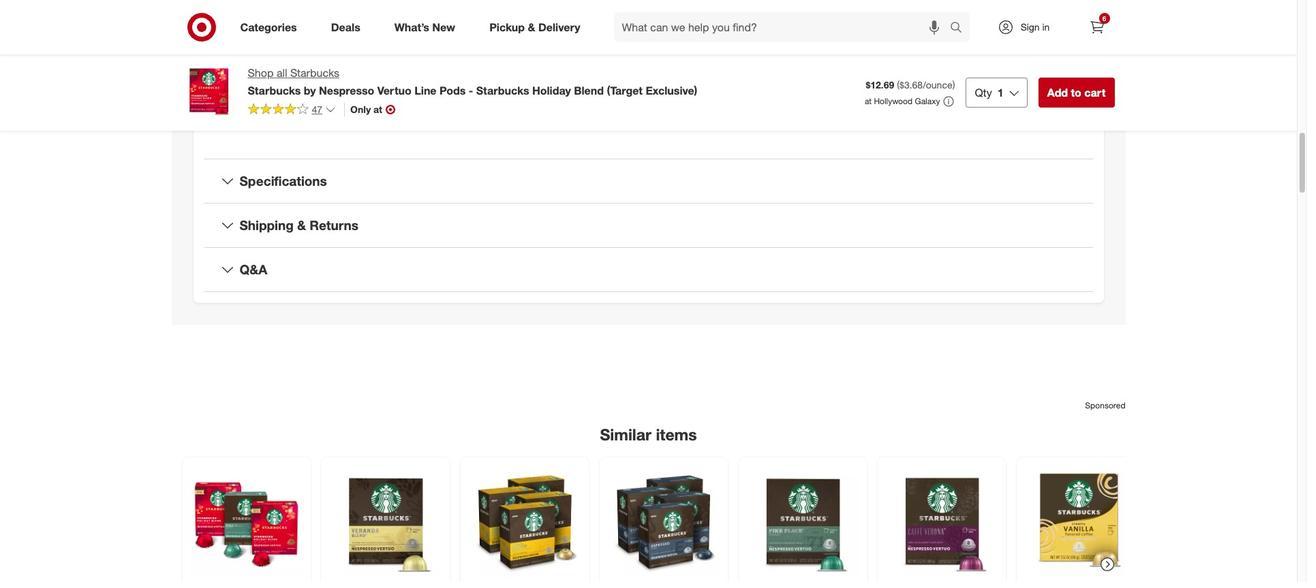 Task type: locate. For each thing, give the bounding box(es) containing it.
sponsored
[[1085, 400, 1126, 411]]

starbucks by nespresso vertuo line pods medium roast coffee pike place roast - 8ct image
[[747, 466, 858, 578]]

image of starbucks by nespresso vertuo line pods - starbucks holiday blend (target exclusive) image
[[182, 65, 237, 120]]

search
[[944, 22, 976, 35]]

to
[[1071, 86, 1081, 100]]

in
[[1042, 21, 1050, 33]]

0 horizontal spatial &
[[297, 217, 306, 233]]

& for shipping
[[297, 217, 306, 233]]

6
[[1102, 14, 1106, 22]]

qty
[[975, 86, 992, 100]]

add
[[1047, 86, 1068, 100]]

new
[[432, 20, 455, 34]]

categories link
[[229, 12, 314, 42]]

-
[[469, 84, 473, 97]]

similar items
[[600, 425, 697, 444]]

starbucks down all
[[248, 84, 301, 97]]

at
[[865, 96, 872, 106], [373, 103, 382, 115]]

label
[[240, 59, 273, 75]]

1 horizontal spatial &
[[528, 20, 535, 34]]

what's new link
[[383, 12, 472, 42]]

0 vertical spatial &
[[528, 20, 535, 34]]

at right only
[[373, 103, 382, 115]]

&
[[528, 20, 535, 34], [297, 217, 306, 233]]

coffee.
[[322, 114, 357, 128]]

1 vertical spatial &
[[297, 217, 306, 233]]

& left the returns
[[297, 217, 306, 233]]

sign in
[[1021, 21, 1050, 33]]

galaxy
[[915, 96, 940, 106]]

6 link
[[1082, 12, 1112, 42]]

& inside dropdown button
[[297, 217, 306, 233]]

specifications
[[240, 173, 327, 189]]

q&a button
[[204, 248, 1093, 291]]

nespresso
[[319, 84, 374, 97]]

starbucks by nespresso vertuo line pods - light roast coffee - creamy vanilla - 1 box (8 pods) image
[[1025, 466, 1136, 578]]

What can we help you find? suggestions appear below search field
[[614, 12, 953, 42]]

roast
[[229, 114, 257, 128]]

similar items region
[[171, 347, 1145, 583]]

& for pickup
[[528, 20, 535, 34]]

blend
[[574, 84, 604, 97]]

exclusive)
[[646, 84, 697, 97]]

shipping
[[240, 217, 294, 233]]

starbucks
[[290, 66, 339, 80], [248, 84, 301, 97], [476, 84, 529, 97]]

label info button
[[204, 45, 1093, 89]]

starbucks up by
[[290, 66, 339, 80]]

)
[[952, 79, 955, 91]]

at down $12.69
[[865, 96, 872, 106]]

line
[[415, 84, 437, 97]]

items
[[656, 425, 697, 444]]

all
[[277, 66, 287, 80]]

add to cart
[[1047, 86, 1106, 100]]

shipping & returns
[[240, 217, 358, 233]]

q&a
[[240, 262, 267, 277]]

starbucks by nespresso vertuo line blonde espresso - 40ct image
[[469, 466, 580, 578]]

(target
[[607, 84, 643, 97]]

and
[[260, 114, 280, 128]]

& right pickup
[[528, 20, 535, 34]]

search button
[[944, 12, 976, 45]]

1
[[998, 86, 1004, 100]]

info
[[277, 59, 300, 75]]

pods
[[440, 84, 466, 97]]



Task type: describe. For each thing, give the bounding box(es) containing it.
1 horizontal spatial at
[[865, 96, 872, 106]]

returns
[[310, 217, 358, 233]]

label info
[[240, 59, 300, 75]]

cart
[[1084, 86, 1106, 100]]

by
[[304, 84, 316, 97]]

shop
[[248, 66, 274, 80]]

$12.69
[[866, 79, 894, 91]]

deals
[[331, 20, 360, 34]]

starbucks right -
[[476, 84, 529, 97]]

ingredients:
[[229, 94, 290, 108]]

pickup & delivery
[[489, 20, 580, 34]]

similar
[[600, 425, 652, 444]]

$12.69 ( $3.68 /ounce )
[[866, 79, 955, 91]]

at hollywood galaxy
[[865, 96, 940, 106]]

ground
[[283, 114, 319, 128]]

categories
[[240, 20, 297, 34]]

/ounce
[[923, 79, 952, 91]]

starbucks by nespresso vertuo line pods dark roast coffee caffe verona - 8ct image
[[886, 466, 997, 578]]

pickup
[[489, 20, 525, 34]]

qty 1
[[975, 86, 1004, 100]]

sign in link
[[986, 12, 1071, 42]]

$3.68
[[900, 79, 923, 91]]

pickup & delivery link
[[478, 12, 597, 42]]

shop all starbucks starbucks by nespresso vertuo line pods - starbucks holiday blend (target exclusive)
[[248, 66, 697, 97]]

add to cart button
[[1038, 78, 1115, 108]]

holiday
[[532, 84, 571, 97]]

starbucks by nespresso vertuo line pods starbucks blonde roast coffee veranda blend - 8ct image
[[330, 466, 441, 578]]

deals link
[[319, 12, 377, 42]]

specifications button
[[204, 160, 1093, 203]]

what's new
[[394, 20, 455, 34]]

47
[[312, 103, 322, 115]]

0 horizontal spatial at
[[373, 103, 382, 115]]

vertuo
[[377, 84, 412, 97]]

starbucks by nespresso vertuo line pods holiday variety pack - 24ct image
[[190, 466, 302, 578]]

delivery
[[538, 20, 580, 34]]

starbucks by nespresso vertuo line espresso roast – 40ct image
[[608, 466, 719, 578]]

hollywood
[[874, 96, 913, 106]]

only
[[350, 103, 371, 115]]

ingredients: roast and ground coffee.
[[229, 94, 357, 128]]

what's
[[394, 20, 429, 34]]

47 link
[[248, 103, 336, 118]]

(
[[897, 79, 900, 91]]

shipping & returns button
[[204, 204, 1093, 247]]

sign
[[1021, 21, 1040, 33]]

only at
[[350, 103, 382, 115]]



Task type: vqa. For each thing, say whether or not it's contained in the screenshot.
Hollywood
yes



